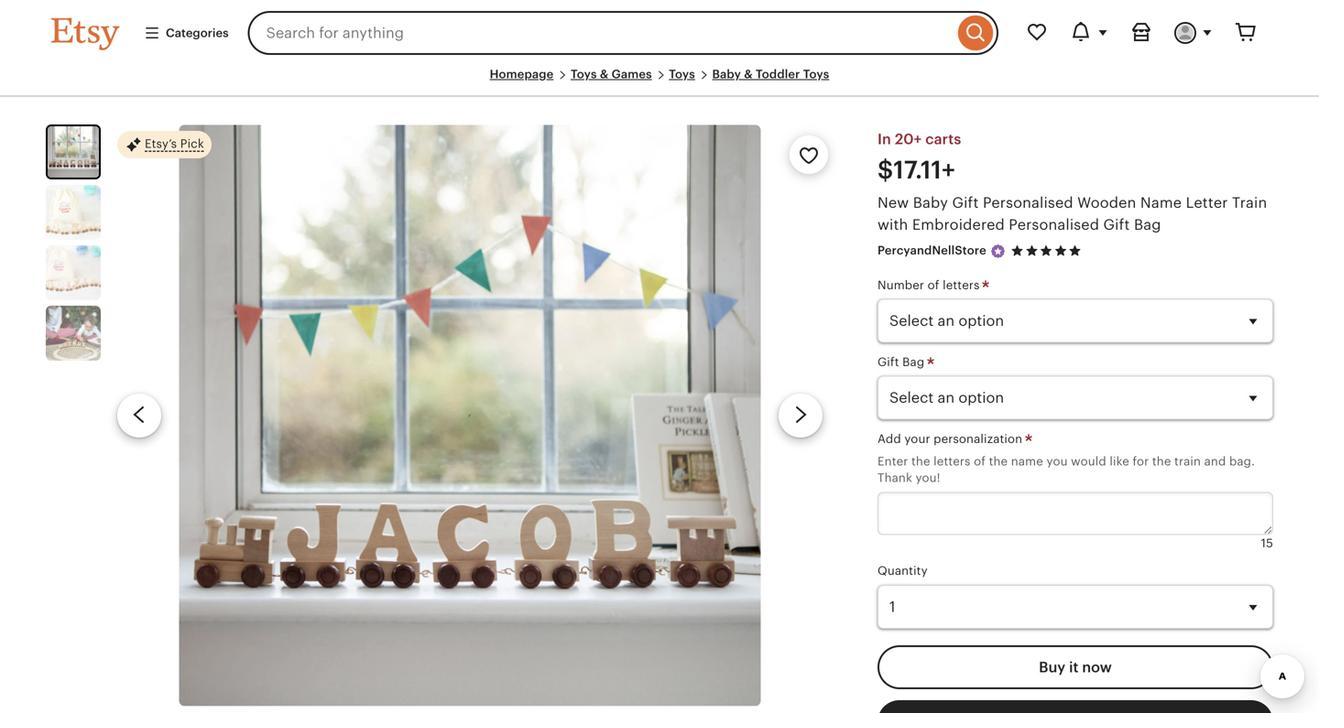 Task type: vqa. For each thing, say whether or not it's contained in the screenshot.
Categories
yes



Task type: locate. For each thing, give the bounding box(es) containing it.
1 horizontal spatial baby
[[913, 194, 948, 211]]

20+
[[895, 131, 922, 148]]

baby & toddler toys link
[[712, 67, 829, 81]]

your
[[904, 433, 930, 446]]

letters for of
[[943, 278, 980, 292]]

letters down add your personalization
[[934, 455, 971, 468]]

bag.
[[1229, 455, 1255, 468]]

baby
[[712, 67, 741, 81], [913, 194, 948, 211]]

1 & from the left
[[600, 67, 609, 81]]

it
[[1069, 659, 1079, 676]]

& left toddler
[[744, 67, 753, 81]]

0 horizontal spatial bag
[[902, 355, 925, 369]]

baby right toys link
[[712, 67, 741, 81]]

new baby gift personalised wooden name letter train with image 4 image
[[46, 306, 101, 361]]

toys link
[[669, 67, 695, 81]]

for
[[1133, 455, 1149, 468]]

0 vertical spatial gift
[[952, 194, 979, 211]]

1 the from the left
[[911, 455, 930, 468]]

personalised up star_seller 'image'
[[983, 194, 1073, 211]]

number
[[878, 278, 924, 292]]

menu bar containing homepage
[[51, 66, 1268, 97]]

0 vertical spatial bag
[[1134, 216, 1161, 233]]

the up you! on the right bottom of the page
[[911, 455, 930, 468]]

0 horizontal spatial of
[[928, 278, 939, 292]]

0 horizontal spatial &
[[600, 67, 609, 81]]

toddler
[[756, 67, 800, 81]]

gift up embroidered at right top
[[952, 194, 979, 211]]

categories banner
[[18, 0, 1301, 66]]

1 vertical spatial letters
[[934, 455, 971, 468]]

gift up add
[[878, 355, 899, 369]]

1 horizontal spatial of
[[974, 455, 986, 468]]

1 toys from the left
[[571, 67, 597, 81]]

etsy's
[[145, 137, 177, 151]]

the left name
[[989, 455, 1008, 468]]

new baby gift personalised wooden name letter train with embroidered personalised gift bag
[[878, 194, 1267, 233]]

2 vertical spatial gift
[[878, 355, 899, 369]]

the right for
[[1152, 455, 1171, 468]]

1 horizontal spatial &
[[744, 67, 753, 81]]

1 horizontal spatial the
[[989, 455, 1008, 468]]

toys
[[571, 67, 597, 81], [669, 67, 695, 81], [803, 67, 829, 81]]

0 vertical spatial letters
[[943, 278, 980, 292]]

letters inside enter the letters of the name you would like for the train and bag. thank you!
[[934, 455, 971, 468]]

train
[[1174, 455, 1201, 468]]

new baby gift personalised wooden name letter train with image 2 image
[[46, 185, 101, 240]]

and
[[1204, 455, 1226, 468]]

toys down categories banner
[[669, 67, 695, 81]]

gift down 'wooden'
[[1103, 216, 1130, 233]]

toys for toys & games
[[571, 67, 597, 81]]

1 vertical spatial baby
[[913, 194, 948, 211]]

of
[[928, 278, 939, 292], [974, 455, 986, 468]]

bag
[[1134, 216, 1161, 233], [902, 355, 925, 369]]

0 horizontal spatial toys
[[571, 67, 597, 81]]

None search field
[[248, 11, 998, 55]]

buy
[[1039, 659, 1066, 676]]

0 vertical spatial of
[[928, 278, 939, 292]]

percyandnellstore
[[878, 244, 986, 258]]

of right number
[[928, 278, 939, 292]]

baby up embroidered at right top
[[913, 194, 948, 211]]

bag down name
[[1134, 216, 1161, 233]]

of down personalization
[[974, 455, 986, 468]]

the
[[911, 455, 930, 468], [989, 455, 1008, 468], [1152, 455, 1171, 468]]

1 horizontal spatial gift
[[952, 194, 979, 211]]

Add your personalization text field
[[878, 492, 1273, 535]]

0 vertical spatial baby
[[712, 67, 741, 81]]

2 toys from the left
[[669, 67, 695, 81]]

1 horizontal spatial new baby gift personalised wooden name letter train with image 1 image
[[179, 125, 761, 707]]

15
[[1261, 537, 1273, 551]]

&
[[600, 67, 609, 81], [744, 67, 753, 81]]

carts
[[925, 131, 961, 148]]

gift
[[952, 194, 979, 211], [1103, 216, 1130, 233], [878, 355, 899, 369]]

letters down the percyandnellstore
[[943, 278, 980, 292]]

0 horizontal spatial the
[[911, 455, 930, 468]]

letters
[[943, 278, 980, 292], [934, 455, 971, 468]]

menu bar
[[51, 66, 1268, 97]]

personalised
[[983, 194, 1073, 211], [1009, 216, 1099, 233]]

toys & games link
[[571, 67, 652, 81]]

percyandnellstore link
[[878, 244, 986, 258]]

new baby gift personalised wooden name letter train with image 1 image
[[179, 125, 761, 707], [48, 127, 99, 178]]

2 horizontal spatial the
[[1152, 455, 1171, 468]]

homepage link
[[490, 67, 554, 81]]

2 & from the left
[[744, 67, 753, 81]]

with
[[878, 216, 908, 233]]

wooden
[[1077, 194, 1136, 211]]

2 horizontal spatial toys
[[803, 67, 829, 81]]

name
[[1140, 194, 1182, 211]]

1 vertical spatial of
[[974, 455, 986, 468]]

in 20+ carts $17.11+
[[878, 131, 961, 184]]

add
[[878, 433, 901, 446]]

thank
[[878, 471, 912, 485]]

& left games
[[600, 67, 609, 81]]

1 horizontal spatial toys
[[669, 67, 695, 81]]

toys right toddler
[[803, 67, 829, 81]]

toys down search for anything "text box" at top
[[571, 67, 597, 81]]

personalised down 'wooden'
[[1009, 216, 1099, 233]]

bag up your
[[902, 355, 925, 369]]

1 horizontal spatial bag
[[1134, 216, 1161, 233]]

1 vertical spatial gift
[[1103, 216, 1130, 233]]



Task type: describe. For each thing, give the bounding box(es) containing it.
categories button
[[130, 16, 242, 50]]

letters for the
[[934, 455, 971, 468]]

add your personalization
[[878, 433, 1026, 446]]

enter the letters of the name you would like for the train and bag. thank you!
[[878, 455, 1255, 485]]

name
[[1011, 455, 1043, 468]]

none search field inside categories banner
[[248, 11, 998, 55]]

toys & games
[[571, 67, 652, 81]]

categories
[[166, 26, 229, 40]]

3 the from the left
[[1152, 455, 1171, 468]]

would
[[1071, 455, 1106, 468]]

0 horizontal spatial baby
[[712, 67, 741, 81]]

letter
[[1186, 194, 1228, 211]]

new baby gift personalised wooden name letter train with image 3 image
[[46, 246, 101, 301]]

etsy's pick button
[[117, 130, 211, 160]]

homepage
[[490, 67, 554, 81]]

of inside enter the letters of the name you would like for the train and bag. thank you!
[[974, 455, 986, 468]]

1 vertical spatial personalised
[[1009, 216, 1099, 233]]

$17.11+
[[878, 156, 955, 184]]

baby & toddler toys
[[712, 67, 829, 81]]

games
[[612, 67, 652, 81]]

buy it now
[[1039, 659, 1112, 676]]

2 the from the left
[[989, 455, 1008, 468]]

0 horizontal spatial gift
[[878, 355, 899, 369]]

number of letters
[[878, 278, 983, 292]]

star_seller image
[[990, 243, 1006, 260]]

you!
[[916, 471, 940, 485]]

& for toys
[[600, 67, 609, 81]]

embroidered
[[912, 216, 1005, 233]]

baby inside 'new baby gift personalised wooden name letter train with embroidered personalised gift bag'
[[913, 194, 948, 211]]

3 toys from the left
[[803, 67, 829, 81]]

pick
[[180, 137, 204, 151]]

buy it now button
[[878, 646, 1273, 690]]

enter
[[878, 455, 908, 468]]

you
[[1047, 455, 1068, 468]]

train
[[1232, 194, 1267, 211]]

now
[[1082, 659, 1112, 676]]

bag inside 'new baby gift personalised wooden name letter train with embroidered personalised gift bag'
[[1134, 216, 1161, 233]]

in
[[878, 131, 891, 148]]

2 horizontal spatial gift
[[1103, 216, 1130, 233]]

personalization
[[934, 433, 1022, 446]]

gift bag
[[878, 355, 928, 369]]

quantity
[[878, 564, 928, 578]]

like
[[1110, 455, 1129, 468]]

0 horizontal spatial new baby gift personalised wooden name letter train with image 1 image
[[48, 127, 99, 178]]

Search for anything text field
[[248, 11, 954, 55]]

etsy's pick
[[145, 137, 204, 151]]

toys for toys link
[[669, 67, 695, 81]]

& for baby
[[744, 67, 753, 81]]

new
[[878, 194, 909, 211]]

0 vertical spatial personalised
[[983, 194, 1073, 211]]

1 vertical spatial bag
[[902, 355, 925, 369]]



